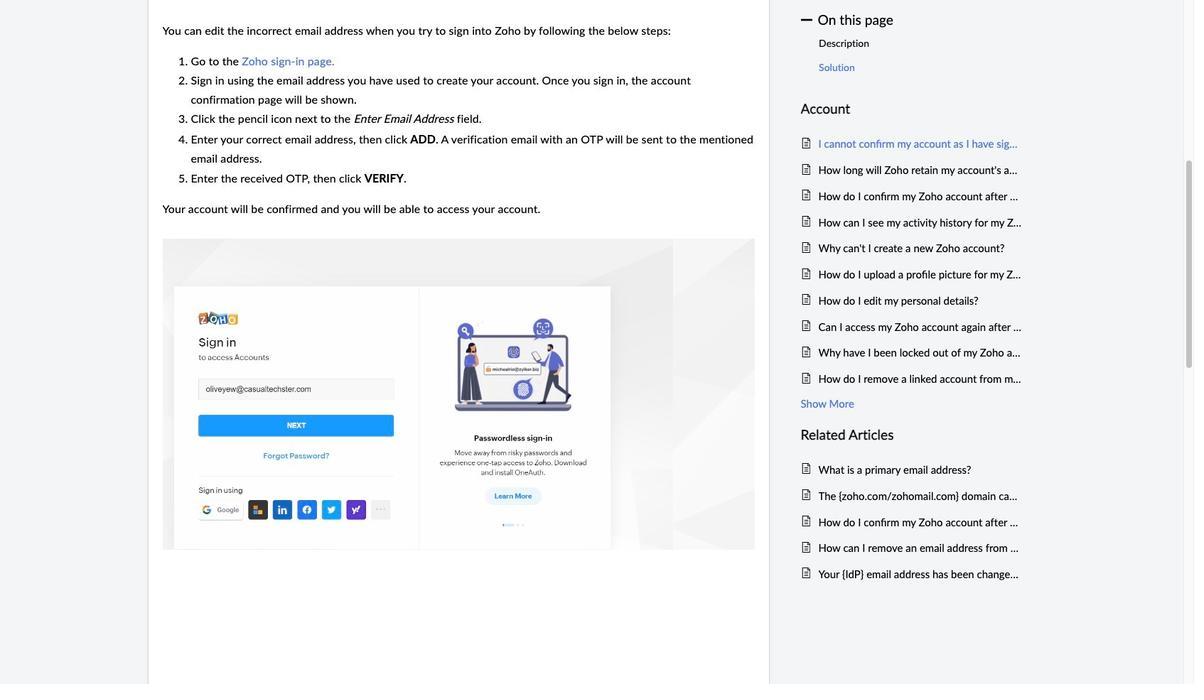 Task type: locate. For each thing, give the bounding box(es) containing it.
a gif showing how to edit the email address that is registered incorrectly. image
[[162, 238, 755, 550]]

heading
[[801, 98, 1022, 120], [801, 424, 1022, 446]]

0 vertical spatial heading
[[801, 98, 1022, 120]]

1 vertical spatial heading
[[801, 424, 1022, 446]]



Task type: vqa. For each thing, say whether or not it's contained in the screenshot.
bottom HEADING
yes



Task type: describe. For each thing, give the bounding box(es) containing it.
2 heading from the top
[[801, 424, 1022, 446]]

1 heading from the top
[[801, 98, 1022, 120]]



